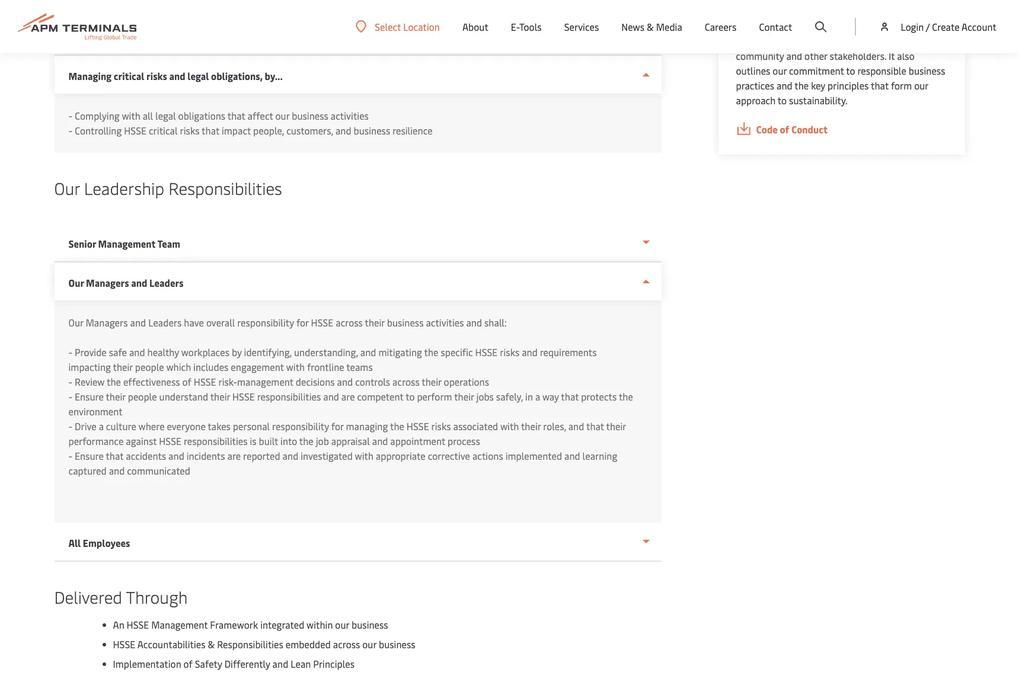 Task type: locate. For each thing, give the bounding box(es) containing it.
complying
[[75, 109, 120, 122]]

and left shall:
[[466, 316, 482, 329]]

their up learning
[[606, 420, 626, 433]]

responsibilities down impact
[[169, 177, 282, 199]]

ensure up captured
[[75, 449, 104, 462]]

1 vertical spatial activities
[[426, 316, 464, 329]]

& up safety
[[208, 638, 215, 651]]

across up to
[[393, 375, 420, 388]]

our down senior
[[68, 276, 84, 289]]

have
[[184, 316, 204, 329]]

responsibilities down takes
[[184, 435, 248, 448]]

- left provide
[[68, 346, 72, 359]]

our inside dropdown button
[[68, 276, 84, 289]]

news & media button
[[622, 0, 682, 53]]

principles
[[313, 658, 355, 671]]

2 vertical spatial of
[[184, 658, 193, 671]]

login
[[901, 20, 924, 33]]

their down in
[[521, 420, 541, 433]]

1 vertical spatial responsibility
[[272, 420, 329, 433]]

management up our managers and leaders
[[98, 237, 156, 250]]

managing
[[346, 420, 388, 433]]

responsibilities
[[169, 177, 282, 199], [217, 638, 283, 651]]

managers
[[86, 276, 129, 289], [86, 316, 128, 329]]

managers inside our managers and leaders element
[[86, 316, 128, 329]]

effectiveness
[[123, 375, 180, 388]]

of up understand
[[182, 375, 191, 388]]

with
[[122, 109, 140, 122], [286, 360, 305, 374], [500, 420, 519, 433], [355, 449, 374, 462]]

and down our managers and leaders
[[130, 316, 146, 329]]

responsibilities
[[257, 390, 321, 403], [184, 435, 248, 448]]

2 - from the top
[[68, 124, 72, 137]]

the right review
[[107, 375, 121, 388]]

their up mitigating
[[365, 316, 385, 329]]

and down the decisions
[[323, 390, 339, 403]]

that up impact
[[228, 109, 245, 122]]

a right in
[[535, 390, 540, 403]]

activities down 'managing critical risks and legal obligations, by...' dropdown button
[[331, 109, 369, 122]]

1 horizontal spatial critical
[[149, 124, 178, 137]]

captured
[[68, 464, 107, 477]]

with left all
[[122, 109, 140, 122]]

and up communicated
[[168, 449, 184, 462]]

e-
[[511, 20, 519, 33]]

1 vertical spatial responsibilities
[[184, 435, 248, 448]]

1 vertical spatial ensure
[[75, 449, 104, 462]]

legal inside dropdown button
[[188, 69, 209, 82]]

are down teams at the bottom left of the page
[[341, 390, 355, 403]]

delivered
[[54, 586, 122, 608]]

0 vertical spatial for
[[296, 316, 309, 329]]

1 vertical spatial across
[[393, 375, 420, 388]]

1 vertical spatial of
[[182, 375, 191, 388]]

managers inside the our managers and leaders dropdown button
[[86, 276, 129, 289]]

0 horizontal spatial legal
[[155, 109, 176, 122]]

e-tools
[[511, 20, 542, 33]]

are
[[341, 390, 355, 403], [227, 449, 241, 462]]

1 ensure from the top
[[75, 390, 104, 403]]

1 horizontal spatial for
[[331, 420, 344, 433]]

people
[[135, 360, 164, 374], [128, 390, 157, 403]]

0 vertical spatial our
[[275, 109, 290, 122]]

legal left obligations,
[[188, 69, 209, 82]]

employees
[[83, 537, 130, 550]]

1 horizontal spatial activities
[[426, 316, 464, 329]]

managers up safe
[[86, 316, 128, 329]]

understanding and enabling safer work, by…
[[68, 30, 261, 43]]

leaders down team at left top
[[149, 276, 184, 289]]

jobs
[[476, 390, 494, 403]]

& right news
[[647, 20, 654, 33]]

2 vertical spatial our
[[68, 316, 83, 329]]

across
[[336, 316, 363, 329], [393, 375, 420, 388], [333, 638, 360, 651]]

0 horizontal spatial a
[[99, 420, 104, 433]]

the
[[424, 346, 438, 359], [107, 375, 121, 388], [619, 390, 633, 403], [390, 420, 404, 433], [299, 435, 314, 448]]

all
[[143, 109, 153, 122]]

their down operations in the bottom left of the page
[[454, 390, 474, 403]]

legal
[[188, 69, 209, 82], [155, 109, 176, 122]]

managing critical risks and legal obligations, by... element
[[54, 94, 661, 153]]

0 vertical spatial our
[[54, 177, 80, 199]]

management up accountabilities
[[151, 618, 208, 631]]

of left safety
[[184, 658, 193, 671]]

impact
[[222, 124, 251, 137]]

ensure
[[75, 390, 104, 403], [75, 449, 104, 462]]

7 - from the top
[[68, 449, 72, 462]]

accidents
[[126, 449, 166, 462]]

business
[[292, 109, 328, 122], [354, 124, 390, 137], [387, 316, 424, 329], [352, 618, 388, 631], [379, 638, 415, 651]]

contact
[[759, 20, 792, 33]]

workplaces
[[181, 346, 229, 359]]

leaders for our managers and leaders have overall responsibility for hsse across their business activities and shall:
[[148, 316, 182, 329]]

and right customers,
[[336, 124, 351, 137]]

by
[[232, 346, 242, 359]]

appointment
[[390, 435, 445, 448]]

for up understanding,
[[296, 316, 309, 329]]

our managers and leaders have overall responsibility for hsse across their business activities and shall:
[[68, 316, 507, 329]]

hsse
[[124, 124, 146, 137], [311, 316, 333, 329], [475, 346, 498, 359], [194, 375, 216, 388], [232, 390, 255, 403], [407, 420, 429, 433], [159, 435, 181, 448], [127, 618, 149, 631], [113, 638, 135, 651]]

activities up specific
[[426, 316, 464, 329]]

0 horizontal spatial responsibilities
[[184, 435, 248, 448]]

0 horizontal spatial our
[[275, 109, 290, 122]]

everyone
[[167, 420, 206, 433]]

with inside complying with all legal obligations that affect our business activities -
[[122, 109, 140, 122]]

0 horizontal spatial activities
[[331, 109, 369, 122]]

code
[[756, 123, 778, 136]]

hsse down the everyone at the bottom left of page
[[159, 435, 181, 448]]

and left "lean"
[[273, 658, 288, 671]]

and right captured
[[109, 464, 125, 477]]

legal inside complying with all legal obligations that affect our business activities -
[[155, 109, 176, 122]]

0 vertical spatial management
[[98, 237, 156, 250]]

0 vertical spatial are
[[341, 390, 355, 403]]

1 vertical spatial legal
[[155, 109, 176, 122]]

across up principles
[[333, 638, 360, 651]]

- left drive
[[68, 420, 72, 433]]

- up environment
[[68, 390, 72, 403]]

1 horizontal spatial our
[[335, 618, 349, 631]]

obligations
[[178, 109, 225, 122]]

0 vertical spatial activities
[[331, 109, 369, 122]]

our for our leadership responsibilities
[[54, 177, 80, 199]]

their down risk-
[[210, 390, 230, 403]]

2 vertical spatial our
[[362, 638, 377, 651]]

0 vertical spatial of
[[780, 123, 789, 136]]

create
[[932, 20, 960, 33]]

critical down all
[[149, 124, 178, 137]]

0 vertical spatial leaders
[[149, 276, 184, 289]]

safely,
[[496, 390, 523, 403]]

appropriate
[[376, 449, 426, 462]]

across up understanding,
[[336, 316, 363, 329]]

responsibility inside - provide safe and healthy workplaces by identifying, understanding, and mitigating the specific hsse risks and requirements impacting their people which includes engagement with frontline teams - review the effectiveness of hsse risk-management decisions and controls across their operations - ensure their people understand their hsse responsibilities and are competent to perform their jobs safely, in a way that protects the environment - drive a culture where everyone takes personal responsibility for managing the hsse risks associated with their roles, and that their performance against hsse responsibilities is built into the job appraisal and appointment process - ensure that accidents and incidents are reported and investigated with appropriate corrective actions implemented and learning captured and communicated
[[272, 420, 329, 433]]

- left "controlling"
[[68, 124, 72, 137]]

drive
[[75, 420, 96, 433]]

risks
[[146, 69, 167, 82], [180, 124, 200, 137], [500, 346, 520, 359], [431, 420, 451, 433]]

associated
[[453, 420, 498, 433]]

understanding
[[68, 30, 133, 43]]

for inside - provide safe and healthy workplaces by identifying, understanding, and mitigating the specific hsse risks and requirements impacting their people which includes engagement with frontline teams - review the effectiveness of hsse risk-management decisions and controls across their operations - ensure their people understand their hsse responsibilities and are competent to perform their jobs safely, in a way that protects the environment - drive a culture where everyone takes personal responsibility for managing the hsse risks associated with their roles, and that their performance against hsse responsibilities is built into the job appraisal and appointment process - ensure that accidents and incidents are reported and investigated with appropriate corrective actions implemented and learning captured and communicated
[[331, 420, 344, 433]]

of right the code
[[780, 123, 789, 136]]

critical right managing
[[114, 69, 144, 82]]

senior management team
[[68, 237, 180, 250]]

our
[[275, 109, 290, 122], [335, 618, 349, 631], [362, 638, 377, 651]]

personal
[[233, 420, 270, 433]]

people up effectiveness
[[135, 360, 164, 374]]

0 vertical spatial ensure
[[75, 390, 104, 403]]

activities
[[331, 109, 369, 122], [426, 316, 464, 329]]

managers for our managers and leaders
[[86, 276, 129, 289]]

2 horizontal spatial our
[[362, 638, 377, 651]]

their
[[365, 316, 385, 329], [113, 360, 133, 374], [422, 375, 442, 388], [106, 390, 126, 403], [210, 390, 230, 403], [454, 390, 474, 403], [521, 420, 541, 433], [606, 420, 626, 433]]

overall
[[206, 316, 235, 329]]

0 vertical spatial legal
[[188, 69, 209, 82]]

process
[[448, 435, 480, 448]]

learning
[[583, 449, 617, 462]]

1 vertical spatial managers
[[86, 316, 128, 329]]

with down the safely,
[[500, 420, 519, 433]]

responsibility up the identifying,
[[237, 316, 294, 329]]

0 horizontal spatial critical
[[114, 69, 144, 82]]

hsse up understanding,
[[311, 316, 333, 329]]

5 - from the top
[[68, 390, 72, 403]]

risks down shall:
[[500, 346, 520, 359]]

responsibility
[[237, 316, 294, 329], [272, 420, 329, 433]]

hsse down risk-
[[232, 390, 255, 403]]

people down effectiveness
[[128, 390, 157, 403]]

managers down senior management team
[[86, 276, 129, 289]]

- left complying
[[68, 109, 72, 122]]

0 vertical spatial critical
[[114, 69, 144, 82]]

1 horizontal spatial responsibilities
[[257, 390, 321, 403]]

1 horizontal spatial &
[[647, 20, 654, 33]]

0 vertical spatial a
[[535, 390, 540, 403]]

risks up process
[[431, 420, 451, 433]]

&
[[647, 20, 654, 33], [208, 638, 215, 651]]

1 vertical spatial our
[[68, 276, 84, 289]]

and down senior management team
[[131, 276, 147, 289]]

responsibilities down the an hsse management framework integrated within our business
[[217, 638, 283, 651]]

leaders for our managers and leaders
[[149, 276, 184, 289]]

for up appraisal
[[331, 420, 344, 433]]

the right protects
[[619, 390, 633, 403]]

critical inside dropdown button
[[114, 69, 144, 82]]

0 horizontal spatial for
[[296, 316, 309, 329]]

our for embedded
[[362, 638, 377, 651]]

hsse down all
[[124, 124, 146, 137]]

risks down obligations
[[180, 124, 200, 137]]

0 vertical spatial &
[[647, 20, 654, 33]]

leaders inside dropdown button
[[149, 276, 184, 289]]

delivered through
[[54, 586, 188, 608]]

is
[[250, 435, 257, 448]]

roles, and
[[543, 420, 584, 433]]

people,
[[253, 124, 284, 137]]

0 horizontal spatial are
[[227, 449, 241, 462]]

ensure down review
[[75, 390, 104, 403]]

1 vertical spatial &
[[208, 638, 215, 651]]

teams
[[346, 360, 373, 374]]

legal right all
[[155, 109, 176, 122]]

contact button
[[759, 0, 792, 53]]

1 vertical spatial leaders
[[148, 316, 182, 329]]

leaders left have
[[148, 316, 182, 329]]

integrated
[[260, 618, 304, 631]]

1 vertical spatial management
[[151, 618, 208, 631]]

- up captured
[[68, 449, 72, 462]]

our up provide
[[68, 316, 83, 329]]

review
[[75, 375, 105, 388]]

- left review
[[68, 375, 72, 388]]

for
[[296, 316, 309, 329], [331, 420, 344, 433]]

their up perform
[[422, 375, 442, 388]]

the left specific
[[424, 346, 438, 359]]

services
[[564, 20, 599, 33]]

1 vertical spatial for
[[331, 420, 344, 433]]

activities inside our managers and leaders element
[[426, 316, 464, 329]]

hsse right specific
[[475, 346, 498, 359]]

1 vertical spatial our
[[335, 618, 349, 631]]

0 vertical spatial managers
[[86, 276, 129, 289]]

1 vertical spatial are
[[227, 449, 241, 462]]

1 horizontal spatial legal
[[188, 69, 209, 82]]

and up teams at the bottom left of the page
[[360, 346, 376, 359]]

1 horizontal spatial a
[[535, 390, 540, 403]]

within
[[307, 618, 333, 631]]

are left reported
[[227, 449, 241, 462]]

risks down understanding and enabling safer work, by…
[[146, 69, 167, 82]]

decisions
[[296, 375, 335, 388]]

a right drive
[[99, 420, 104, 433]]

an hsse management framework integrated within our business
[[113, 618, 388, 631]]

that down protects
[[586, 420, 604, 433]]

that inside complying with all legal obligations that affect our business activities -
[[228, 109, 245, 122]]

responsibility up into
[[272, 420, 329, 433]]

controlling
[[75, 124, 122, 137]]

our left leadership
[[54, 177, 80, 199]]

hsse accountabilities & responsibilities embedded across our business
[[113, 638, 415, 651]]

responsibilities down management
[[257, 390, 321, 403]]

critical
[[114, 69, 144, 82], [149, 124, 178, 137]]

environment
[[68, 405, 123, 418]]

1 vertical spatial a
[[99, 420, 104, 433]]



Task type: vqa. For each thing, say whether or not it's contained in the screenshot.
Select
yes



Task type: describe. For each thing, give the bounding box(es) containing it.
activities inside complying with all legal obligations that affect our business activities -
[[331, 109, 369, 122]]

affect
[[248, 109, 273, 122]]

our managers and leaders button
[[54, 263, 661, 301]]

hsse down the includes
[[194, 375, 216, 388]]

mitigating
[[379, 346, 422, 359]]

takes
[[208, 420, 231, 433]]

safe
[[109, 346, 127, 359]]

our for our managers and leaders have overall responsibility for hsse across their business activities and shall:
[[68, 316, 83, 329]]

by…
[[244, 30, 261, 43]]

hsse down an
[[113, 638, 135, 651]]

hsse right an
[[127, 618, 149, 631]]

risks inside managing critical risks and legal obligations, by... element
[[180, 124, 200, 137]]

healthy
[[147, 346, 179, 359]]

4 - from the top
[[68, 375, 72, 388]]

select location button
[[356, 20, 440, 33]]

protects
[[581, 390, 617, 403]]

understanding and enabling safer work, by… button
[[54, 17, 661, 56]]

news
[[622, 20, 645, 33]]

& inside dropdown button
[[647, 20, 654, 33]]

business inside complying with all legal obligations that affect our business activities -
[[292, 109, 328, 122]]

operations
[[444, 375, 489, 388]]

that down performance
[[106, 449, 124, 462]]

embedded
[[286, 638, 331, 651]]

in
[[525, 390, 533, 403]]

/
[[926, 20, 930, 33]]

services button
[[564, 0, 599, 53]]

with down appraisal
[[355, 449, 374, 462]]

senior
[[68, 237, 96, 250]]

risk-
[[218, 375, 237, 388]]

and down managing
[[372, 435, 388, 448]]

our managers and leaders
[[68, 276, 184, 289]]

1 vertical spatial responsibilities
[[217, 638, 283, 651]]

of inside - provide safe and healthy workplaces by identifying, understanding, and mitigating the specific hsse risks and requirements impacting their people which includes engagement with frontline teams - review the effectiveness of hsse risk-management decisions and controls across their operations - ensure their people understand their hsse responsibilities and are competent to perform their jobs safely, in a way that protects the environment - drive a culture where everyone takes personal responsibility for managing the hsse risks associated with their roles, and that their performance against hsse responsibilities is built into the job appraisal and appointment process - ensure that accidents and incidents are reported and investigated with appropriate corrective actions implemented and learning captured and communicated
[[182, 375, 191, 388]]

obligations,
[[211, 69, 263, 82]]

conduct
[[791, 123, 828, 136]]

actions
[[472, 449, 503, 462]]

their up environment
[[106, 390, 126, 403]]

1 - from the top
[[68, 109, 72, 122]]

built
[[259, 435, 278, 448]]

media
[[656, 20, 682, 33]]

impacting
[[68, 360, 111, 374]]

6 - from the top
[[68, 420, 72, 433]]

managing
[[68, 69, 112, 82]]

risks inside 'managing critical risks and legal obligations, by...' dropdown button
[[146, 69, 167, 82]]

with up the decisions
[[286, 360, 305, 374]]

location
[[403, 20, 440, 33]]

management
[[237, 375, 293, 388]]

our leadership responsibilities
[[54, 177, 282, 199]]

our inside complying with all legal obligations that affect our business activities -
[[275, 109, 290, 122]]

that down obligations
[[202, 124, 219, 137]]

hsse inside managing critical risks and legal obligations, by... element
[[124, 124, 146, 137]]

frontline
[[307, 360, 344, 374]]

safety
[[195, 658, 222, 671]]

competent
[[357, 390, 404, 403]]

the left job
[[299, 435, 314, 448]]

and right safe
[[129, 346, 145, 359]]

communicated
[[127, 464, 190, 477]]

managers for our managers and leaders have overall responsibility for hsse across their business activities and shall:
[[86, 316, 128, 329]]

and down "enabling"
[[169, 69, 185, 82]]

all
[[68, 537, 81, 550]]

0 vertical spatial responsibilities
[[257, 390, 321, 403]]

through
[[126, 586, 188, 608]]

team
[[157, 237, 180, 250]]

and requirements
[[522, 346, 597, 359]]

0 vertical spatial responsibilities
[[169, 177, 282, 199]]

- provide safe and healthy workplaces by identifying, understanding, and mitigating the specific hsse risks and requirements impacting their people which includes engagement with frontline teams - review the effectiveness of hsse risk-management decisions and controls across their operations - ensure their people understand their hsse responsibilities and are competent to perform their jobs safely, in a way that protects the environment - drive a culture where everyone takes personal responsibility for managing the hsse risks associated with their roles, and that their performance against hsse responsibilities is built into the job appraisal and appointment process - ensure that accidents and incidents are reported and investigated with appropriate corrective actions implemented and learning captured and communicated
[[68, 346, 633, 477]]

0 vertical spatial people
[[135, 360, 164, 374]]

code of conduct
[[756, 123, 828, 136]]

all employees button
[[54, 523, 661, 562]]

incidents
[[187, 449, 225, 462]]

managing critical risks and legal obligations, by...
[[68, 69, 283, 82]]

tools
[[519, 20, 542, 33]]

against
[[126, 435, 157, 448]]

their down safe
[[113, 360, 133, 374]]

1 vertical spatial critical
[[149, 124, 178, 137]]

differently
[[225, 658, 270, 671]]

managing critical risks and legal obligations, by... button
[[54, 56, 661, 94]]

hsse up appointment
[[407, 420, 429, 433]]

lean
[[291, 658, 311, 671]]

of for code
[[780, 123, 789, 136]]

reported
[[243, 449, 280, 462]]

2 ensure from the top
[[75, 449, 104, 462]]

where
[[138, 420, 165, 433]]

and down teams at the bottom left of the page
[[337, 375, 353, 388]]

0 vertical spatial responsibility
[[237, 316, 294, 329]]

our for our managers and leaders
[[68, 276, 84, 289]]

0 horizontal spatial &
[[208, 638, 215, 651]]

implemented and
[[506, 449, 580, 462]]

3 - from the top
[[68, 346, 72, 359]]

provide
[[75, 346, 107, 359]]

our managers and leaders element
[[54, 301, 661, 523]]

safer
[[193, 30, 215, 43]]

and down into
[[283, 449, 298, 462]]

senior management team button
[[54, 224, 661, 263]]

implementation
[[113, 658, 181, 671]]

1 vertical spatial people
[[128, 390, 157, 403]]

0 vertical spatial across
[[336, 316, 363, 329]]

the up appointment
[[390, 420, 404, 433]]

understanding,
[[294, 346, 358, 359]]

and left "enabling"
[[135, 30, 151, 43]]

select location
[[375, 20, 440, 33]]

our for integrated
[[335, 618, 349, 631]]

across inside - provide safe and healthy workplaces by identifying, understanding, and mitigating the specific hsse risks and requirements impacting their people which includes engagement with frontline teams - review the effectiveness of hsse risk-management decisions and controls across their operations - ensure their people understand their hsse responsibilities and are competent to perform their jobs safely, in a way that protects the environment - drive a culture where everyone takes personal responsibility for managing the hsse risks associated with their roles, and that their performance against hsse responsibilities is built into the job appraisal and appointment process - ensure that accidents and incidents are reported and investigated with appropriate corrective actions implemented and learning captured and communicated
[[393, 375, 420, 388]]

2 vertical spatial across
[[333, 638, 360, 651]]

understand
[[159, 390, 208, 403]]

management inside senior management team dropdown button
[[98, 237, 156, 250]]

resilience
[[393, 124, 433, 137]]

account
[[962, 20, 997, 33]]

login / create account
[[901, 20, 997, 33]]

about button
[[462, 0, 488, 53]]

an
[[113, 618, 124, 631]]

code of conduct link
[[736, 122, 947, 137]]

includes
[[193, 360, 229, 374]]

of for implementation
[[184, 658, 193, 671]]

careers
[[705, 20, 737, 33]]

into
[[280, 435, 297, 448]]

controlling hsse critical risks that impact people, customers, and business resilience
[[75, 124, 433, 137]]

business inside our managers and leaders element
[[387, 316, 424, 329]]

way that
[[542, 390, 579, 403]]

1 horizontal spatial are
[[341, 390, 355, 403]]

perform
[[417, 390, 452, 403]]

accountabilities
[[137, 638, 205, 651]]

- inside complying with all legal obligations that affect our business activities -
[[68, 124, 72, 137]]

e-tools button
[[511, 0, 542, 53]]

complying with all legal obligations that affect our business activities -
[[68, 109, 369, 137]]



